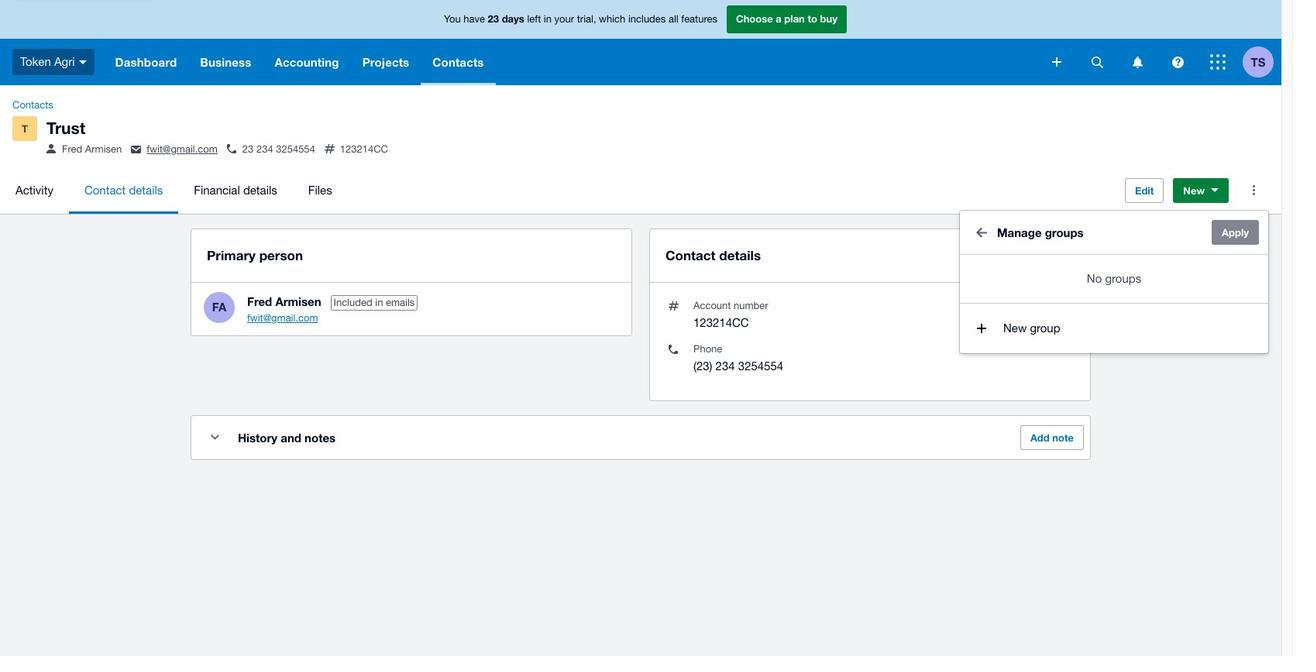 Task type: vqa. For each thing, say whether or not it's contained in the screenshot.
the topmost fwit@gmail.com
yes



Task type: describe. For each thing, give the bounding box(es) containing it.
a
[[776, 13, 782, 25]]

fwit@gmail.com link for primary person
[[247, 312, 318, 324]]

new for new
[[1183, 184, 1205, 197]]

back image
[[966, 217, 997, 248]]

all
[[669, 13, 678, 25]]

token agri
[[20, 55, 75, 68]]

projects button
[[351, 39, 421, 85]]

token
[[20, 55, 51, 68]]

account number image
[[325, 144, 335, 154]]

business
[[200, 55, 251, 69]]

apply button
[[1212, 220, 1259, 245]]

no groups
[[1087, 272, 1141, 285]]

person
[[259, 247, 303, 263]]

fwit@gmail.com for primary person
[[247, 312, 318, 324]]

history and notes
[[238, 431, 336, 444]]

phone (23) 234 3254554
[[693, 343, 783, 372]]

0 vertical spatial fred armisen
[[62, 143, 122, 155]]

contacts for contacts link
[[12, 99, 53, 111]]

toggle button
[[199, 422, 230, 453]]

234 inside phone (23) 234 3254554
[[716, 359, 735, 372]]

0 horizontal spatial fred
[[62, 143, 82, 155]]

banner containing ts
[[0, 0, 1282, 85]]

23 234 3254554
[[242, 143, 315, 155]]

included in emails
[[334, 296, 415, 308]]

2 horizontal spatial details
[[719, 247, 761, 263]]

business button
[[188, 39, 263, 85]]

contact details inside "button"
[[84, 183, 163, 197]]

account
[[693, 300, 731, 311]]

note
[[1052, 431, 1074, 444]]

files button
[[293, 167, 348, 214]]

apply
[[1222, 226, 1249, 238]]

1 vertical spatial 23
[[242, 143, 254, 155]]

edit button
[[1125, 178, 1164, 203]]

features
[[681, 13, 717, 25]]

account number 123214cc
[[693, 300, 768, 329]]

primary person
[[207, 247, 303, 263]]

left
[[527, 13, 541, 25]]

t
[[22, 122, 28, 135]]

new button
[[1173, 178, 1229, 203]]

in inside you have 23 days left in your trial, which includes all features
[[544, 13, 552, 25]]

choose
[[736, 13, 773, 25]]

svg image inside token agri popup button
[[79, 60, 86, 64]]

1 svg image from the left
[[1091, 56, 1103, 68]]

details for the financial details button
[[243, 183, 277, 197]]

contacts button
[[421, 39, 496, 85]]

add note
[[1030, 431, 1074, 444]]

manage groups
[[997, 225, 1084, 239]]

2 svg image from the left
[[1132, 56, 1142, 68]]

dashboard link
[[103, 39, 188, 85]]

group
[[1030, 321, 1060, 334]]

edit
[[1135, 184, 1154, 197]]

manage
[[997, 225, 1042, 239]]

3254554 inside phone (23) 234 3254554
[[738, 359, 783, 372]]

fwit@gmail.com link for trust
[[147, 143, 218, 155]]

financial details
[[194, 183, 277, 197]]



Task type: locate. For each thing, give the bounding box(es) containing it.
0 horizontal spatial 23
[[242, 143, 254, 155]]

details inside button
[[243, 183, 277, 197]]

email image
[[131, 145, 141, 153]]

234
[[256, 143, 273, 155], [716, 359, 735, 372]]

123214cc inside account number 123214cc
[[693, 316, 749, 329]]

0 vertical spatial 123214cc
[[340, 143, 388, 155]]

1 horizontal spatial contact details
[[666, 247, 761, 263]]

contact details button
[[69, 167, 178, 214]]

123214cc right account number icon
[[340, 143, 388, 155]]

0 vertical spatial fwit@gmail.com
[[147, 143, 218, 155]]

234 right phone number icon
[[256, 143, 273, 155]]

0 horizontal spatial fred armisen
[[62, 143, 122, 155]]

0 horizontal spatial details
[[129, 183, 163, 197]]

fwit@gmail.com link down person
[[247, 312, 318, 324]]

0 vertical spatial 3254554
[[276, 143, 315, 155]]

0 vertical spatial contact details
[[84, 183, 163, 197]]

new right edit button
[[1183, 184, 1205, 197]]

0 vertical spatial contact
[[84, 183, 126, 197]]

0 vertical spatial armisen
[[85, 143, 122, 155]]

1 vertical spatial contacts
[[12, 99, 53, 111]]

1 horizontal spatial contacts
[[433, 55, 484, 69]]

fwit@gmail.com for trust
[[147, 143, 218, 155]]

123214cc
[[340, 143, 388, 155], [693, 316, 749, 329]]

activity
[[15, 183, 53, 197]]

details
[[129, 183, 163, 197], [243, 183, 277, 197], [719, 247, 761, 263]]

1 horizontal spatial groups
[[1105, 272, 1141, 285]]

in right left
[[544, 13, 552, 25]]

1 vertical spatial fwit@gmail.com link
[[247, 312, 318, 324]]

1 horizontal spatial armisen
[[275, 294, 321, 308]]

trial,
[[577, 13, 596, 25]]

fa
[[212, 300, 226, 314]]

new group button
[[960, 313, 1268, 344]]

included
[[334, 296, 372, 308]]

new inside "popup button"
[[1183, 184, 1205, 197]]

1 horizontal spatial fwit@gmail.com link
[[247, 312, 318, 324]]

fred right primary person "image"
[[62, 143, 82, 155]]

contact details up account
[[666, 247, 761, 263]]

details inside "button"
[[129, 183, 163, 197]]

banner
[[0, 0, 1282, 85]]

0 vertical spatial 234
[[256, 143, 273, 155]]

accounting
[[275, 55, 339, 69]]

1 horizontal spatial fred armisen
[[247, 294, 321, 308]]

contact
[[84, 183, 126, 197], [666, 247, 716, 263]]

fred armisen down 'trust'
[[62, 143, 122, 155]]

contact inside "button"
[[84, 183, 126, 197]]

history
[[238, 431, 277, 444]]

contact details down email image
[[84, 183, 163, 197]]

1 vertical spatial groups
[[1105, 272, 1141, 285]]

1 horizontal spatial 123214cc
[[693, 316, 749, 329]]

0 horizontal spatial fwit@gmail.com
[[147, 143, 218, 155]]

1 horizontal spatial svg image
[[1132, 56, 1142, 68]]

manage groups group
[[960, 210, 1268, 353]]

plan
[[784, 13, 805, 25]]

files
[[308, 183, 332, 197]]

add
[[1030, 431, 1050, 444]]

ts
[[1251, 55, 1266, 69]]

contacts up t
[[12, 99, 53, 111]]

phone number image
[[227, 144, 236, 154]]

fred armisen
[[62, 143, 122, 155], [247, 294, 321, 308]]

svg image
[[1091, 56, 1103, 68], [1132, 56, 1142, 68]]

0 horizontal spatial svg image
[[1091, 56, 1103, 68]]

you
[[444, 13, 461, 25]]

includes
[[628, 13, 666, 25]]

0 horizontal spatial 123214cc
[[340, 143, 388, 155]]

0 horizontal spatial contact details
[[84, 183, 163, 197]]

1 vertical spatial contact details
[[666, 247, 761, 263]]

1 vertical spatial fred
[[247, 294, 272, 308]]

1 horizontal spatial 234
[[716, 359, 735, 372]]

23 right phone number icon
[[242, 143, 254, 155]]

number
[[734, 300, 768, 311]]

dashboard
[[115, 55, 177, 69]]

groups for manage groups
[[1045, 225, 1084, 239]]

1 vertical spatial 234
[[716, 359, 735, 372]]

armisen left email image
[[85, 143, 122, 155]]

which
[[599, 13, 625, 25]]

new left group
[[1003, 321, 1027, 334]]

contact up account
[[666, 247, 716, 263]]

1 vertical spatial fred armisen
[[247, 294, 321, 308]]

to
[[808, 13, 817, 25]]

fwit@gmail.com right email image
[[147, 143, 218, 155]]

details down email image
[[129, 183, 163, 197]]

groups for no groups
[[1105, 272, 1141, 285]]

3254554 left account number icon
[[276, 143, 315, 155]]

menu containing activity
[[0, 167, 1113, 214]]

3254554 right (23)
[[738, 359, 783, 372]]

0 horizontal spatial armisen
[[85, 143, 122, 155]]

fred right fa
[[247, 294, 272, 308]]

1 horizontal spatial fwit@gmail.com
[[247, 312, 318, 324]]

ts button
[[1243, 39, 1282, 85]]

projects
[[362, 55, 409, 69]]

in left emails
[[375, 296, 383, 308]]

23
[[488, 13, 499, 25], [242, 143, 254, 155]]

3254554
[[276, 143, 315, 155], [738, 359, 783, 372]]

emails
[[386, 296, 415, 308]]

details right financial
[[243, 183, 277, 197]]

fwit@gmail.com link
[[147, 143, 218, 155], [247, 312, 318, 324]]

svg image
[[1210, 54, 1226, 70], [1172, 56, 1184, 68], [1052, 57, 1061, 67], [79, 60, 86, 64]]

1 vertical spatial new
[[1003, 321, 1027, 334]]

details for contact details "button"
[[129, 183, 163, 197]]

armisen
[[85, 143, 122, 155], [275, 294, 321, 308]]

0 horizontal spatial contact
[[84, 183, 126, 197]]

0 horizontal spatial 234
[[256, 143, 273, 155]]

1 horizontal spatial fred
[[247, 294, 272, 308]]

contacts inside dropdown button
[[433, 55, 484, 69]]

1 horizontal spatial new
[[1183, 184, 1205, 197]]

details up number
[[719, 247, 761, 263]]

1 vertical spatial 3254554
[[738, 359, 783, 372]]

have
[[464, 13, 485, 25]]

contacts for contacts dropdown button
[[433, 55, 484, 69]]

notes
[[305, 431, 336, 444]]

1 vertical spatial 123214cc
[[693, 316, 749, 329]]

0 vertical spatial 23
[[488, 13, 499, 25]]

menu
[[0, 167, 1113, 214]]

activity button
[[0, 167, 69, 214]]

days
[[502, 13, 524, 25]]

phone
[[693, 343, 722, 355]]

your
[[554, 13, 574, 25]]

token agri button
[[0, 39, 103, 85]]

1 horizontal spatial details
[[243, 183, 277, 197]]

new
[[1183, 184, 1205, 197], [1003, 321, 1027, 334]]

contacts link
[[6, 98, 59, 113]]

0 vertical spatial new
[[1183, 184, 1205, 197]]

0 horizontal spatial groups
[[1045, 225, 1084, 239]]

trust
[[46, 119, 85, 138]]

add note button
[[1020, 425, 1084, 450]]

0 horizontal spatial fwit@gmail.com link
[[147, 143, 218, 155]]

1 vertical spatial in
[[375, 296, 383, 308]]

contacts
[[433, 55, 484, 69], [12, 99, 53, 111]]

0 vertical spatial in
[[544, 13, 552, 25]]

fred
[[62, 143, 82, 155], [247, 294, 272, 308]]

1 vertical spatial fwit@gmail.com
[[247, 312, 318, 324]]

agri
[[54, 55, 75, 68]]

primary
[[207, 247, 256, 263]]

0 vertical spatial fred
[[62, 143, 82, 155]]

and
[[281, 431, 301, 444]]

fwit@gmail.com down person
[[247, 312, 318, 324]]

fred armisen down person
[[247, 294, 321, 308]]

buy
[[820, 13, 838, 25]]

contact details
[[84, 183, 163, 197], [666, 247, 761, 263]]

23 right the have
[[488, 13, 499, 25]]

groups
[[1045, 225, 1084, 239], [1105, 272, 1141, 285]]

(23)
[[693, 359, 712, 372]]

financial
[[194, 183, 240, 197]]

toggle image
[[210, 435, 219, 440]]

0 horizontal spatial contacts
[[12, 99, 53, 111]]

0 horizontal spatial in
[[375, 296, 383, 308]]

groups right manage
[[1045, 225, 1084, 239]]

contacts down you
[[433, 55, 484, 69]]

0 horizontal spatial 3254554
[[276, 143, 315, 155]]

primary person image
[[46, 144, 56, 154]]

1 horizontal spatial 3254554
[[738, 359, 783, 372]]

0 vertical spatial groups
[[1045, 225, 1084, 239]]

new inside button
[[1003, 321, 1027, 334]]

123214cc down account
[[693, 316, 749, 329]]

no
[[1087, 272, 1102, 285]]

new group
[[1003, 321, 1060, 334]]

fwit@gmail.com link right email image
[[147, 143, 218, 155]]

armisen down person
[[275, 294, 321, 308]]

234 right (23)
[[716, 359, 735, 372]]

1 vertical spatial armisen
[[275, 294, 321, 308]]

accounting button
[[263, 39, 351, 85]]

financial details button
[[178, 167, 293, 214]]

0 vertical spatial contacts
[[433, 55, 484, 69]]

1 horizontal spatial contact
[[666, 247, 716, 263]]

groups right no
[[1105, 272, 1141, 285]]

you have 23 days left in your trial, which includes all features
[[444, 13, 717, 25]]

0 vertical spatial fwit@gmail.com link
[[147, 143, 218, 155]]

1 horizontal spatial 23
[[488, 13, 499, 25]]

1 vertical spatial contact
[[666, 247, 716, 263]]

choose a plan to buy
[[736, 13, 838, 25]]

contact right activity
[[84, 183, 126, 197]]

fwit@gmail.com
[[147, 143, 218, 155], [247, 312, 318, 324]]

actions menu image
[[1238, 175, 1269, 206]]

in
[[544, 13, 552, 25], [375, 296, 383, 308]]

new for new group
[[1003, 321, 1027, 334]]

0 horizontal spatial new
[[1003, 321, 1027, 334]]

1 horizontal spatial in
[[544, 13, 552, 25]]



